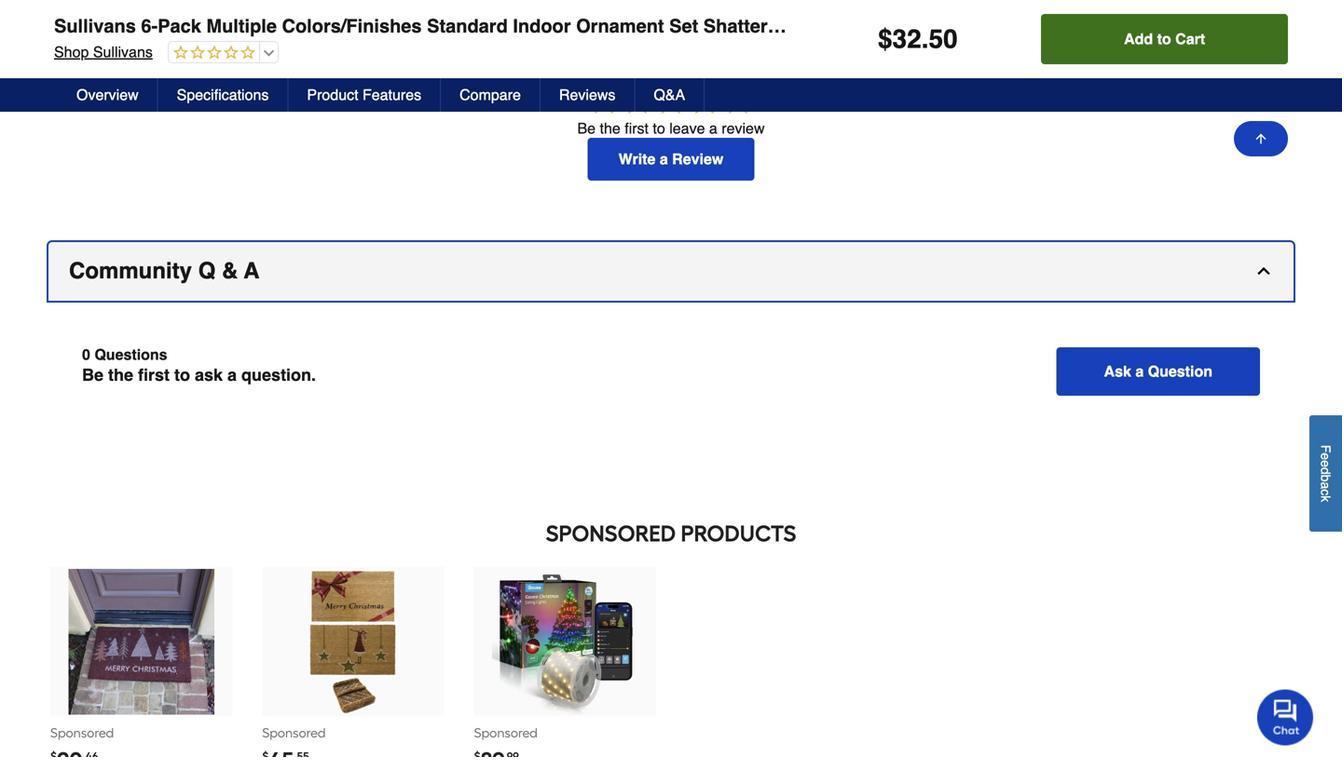 Task type: vqa. For each thing, say whether or not it's contained in the screenshot.
indoor
yes



Task type: describe. For each thing, give the bounding box(es) containing it.
overview button
[[58, 78, 158, 112]]

first inside the 0 questions be the first to ask a question.
[[138, 366, 170, 385]]

southdeep products heading
[[48, 516, 1294, 553]]

2 e from the top
[[1318, 460, 1333, 468]]

colors/finishes
[[282, 15, 422, 37]]

1 vertical spatial to
[[653, 120, 665, 137]]

standard
[[427, 15, 508, 37]]

features
[[363, 86, 421, 103]]

a inside ask a question button
[[1136, 363, 1144, 380]]

f
[[1318, 445, 1333, 453]]

add to cart button
[[1041, 14, 1288, 64]]

&
[[222, 258, 238, 284]]

product features
[[307, 86, 421, 103]]

ask a question button
[[1056, 348, 1260, 396]]

6-
[[141, 15, 158, 37]]

sponsored for 1st sponsored link from right
[[474, 726, 538, 742]]

reviews
[[559, 86, 616, 103]]

specifications button
[[158, 78, 288, 112]]

indoor
[[513, 15, 571, 37]]

sponsored for 2nd sponsored link from right
[[262, 726, 326, 742]]

product features button
[[288, 78, 441, 112]]

multiple
[[206, 15, 277, 37]]

community
[[69, 258, 192, 284]]

questions
[[94, 346, 167, 364]]

1 sponsored link from the left
[[50, 568, 232, 758]]

1 vertical spatial sullivans
[[93, 43, 153, 61]]

be the first to leave a review
[[577, 120, 765, 137]]

compare
[[460, 86, 521, 103]]

leave
[[669, 120, 705, 137]]

q&a
[[654, 86, 685, 103]]

a inside the 0 questions be the first to ask a question.
[[227, 366, 237, 385]]

chevron up image inside community q & a button
[[1255, 262, 1273, 281]]

ask a question
[[1104, 363, 1213, 380]]

b
[[1318, 475, 1333, 482]]

a inside write a review button
[[660, 151, 668, 168]]

f e e d b a c k
[[1318, 445, 1333, 502]]

community q & a button
[[48, 243, 1294, 301]]

compare button
[[441, 78, 541, 112]]

question
[[1148, 363, 1213, 380]]

0 questions be the first to ask a question.
[[82, 346, 316, 385]]

products
[[681, 521, 796, 548]]

3 sponsored link from the left
[[474, 568, 656, 758]]

sponsored inside southdeep products heading
[[546, 521, 676, 548]]

ask
[[195, 366, 223, 385]]

1 e from the top
[[1318, 453, 1333, 460]]

2 rubber-cal 2-ft x 3-ft brown rectangular indoor or outdoor winter door mat image from the left
[[280, 570, 426, 715]]

2 sponsored link from the left
[[262, 568, 444, 758]]

to inside button
[[1157, 30, 1171, 48]]

ornament
[[576, 15, 664, 37]]

shop
[[54, 43, 89, 61]]

1 chevron up image from the top
[[1255, 0, 1273, 17]]



Task type: locate. For each thing, give the bounding box(es) containing it.
e up d
[[1318, 453, 1333, 460]]

0 horizontal spatial rubber-cal 2-ft x 3-ft brown rectangular indoor or outdoor winter door mat image
[[69, 570, 214, 715]]

the down reviews button
[[600, 120, 621, 137]]

to
[[1157, 30, 1171, 48], [653, 120, 665, 137], [174, 366, 190, 385]]

be
[[577, 120, 596, 137], [82, 366, 103, 385]]

0 horizontal spatial to
[[174, 366, 190, 385]]

0 vertical spatial sullivans
[[54, 15, 136, 37]]

.
[[921, 24, 929, 54]]

review
[[722, 120, 765, 137]]

1 horizontal spatial the
[[600, 120, 621, 137]]

0 vertical spatial to
[[1157, 30, 1171, 48]]

a
[[244, 258, 260, 284]]

question.
[[241, 366, 316, 385]]

sullivans
[[54, 15, 136, 37], [93, 43, 153, 61]]

rubber-cal 2-ft x 3-ft brown rectangular indoor or outdoor winter door mat image
[[69, 570, 214, 715], [280, 570, 426, 715]]

0 vertical spatial zero stars image
[[169, 45, 255, 62]]

1 horizontal spatial sponsored link
[[262, 568, 444, 758]]

zero stars image
[[169, 45, 255, 62], [586, 85, 756, 119]]

1 horizontal spatial rubber-cal 2-ft x 3-ft brown rectangular indoor or outdoor winter door mat image
[[280, 570, 426, 715]]

to right "add"
[[1157, 30, 1171, 48]]

q&a button
[[635, 78, 705, 112]]

1 vertical spatial first
[[138, 366, 170, 385]]

$
[[878, 24, 892, 54]]

a inside f e e d b a c k button
[[1318, 482, 1333, 489]]

community q & a
[[69, 258, 260, 284]]

govee 200-count 62-ft multi-function multicolor led plug-in christmas string lights timer image
[[492, 570, 638, 715]]

zero stars image up be the first to leave a review on the top of page
[[586, 85, 756, 119]]

sponsored link
[[50, 568, 232, 758], [262, 568, 444, 758], [474, 568, 656, 758]]

sponsored for 1st sponsored link from the left
[[50, 726, 114, 742]]

1 horizontal spatial first
[[625, 120, 649, 137]]

a
[[709, 120, 717, 137], [660, 151, 668, 168], [1136, 363, 1144, 380], [227, 366, 237, 385], [1318, 482, 1333, 489]]

shop sullivans
[[54, 43, 153, 61]]

specifications
[[177, 86, 269, 103]]

write
[[619, 151, 656, 168]]

1 vertical spatial be
[[82, 366, 103, 385]]

0 horizontal spatial the
[[108, 366, 133, 385]]

1 vertical spatial zero stars image
[[586, 85, 756, 119]]

0 vertical spatial chevron up image
[[1255, 0, 1273, 17]]

first
[[625, 120, 649, 137], [138, 366, 170, 385]]

sullivans down 6-
[[93, 43, 153, 61]]

product
[[307, 86, 358, 103]]

the
[[600, 120, 621, 137], [108, 366, 133, 385]]

first down questions
[[138, 366, 170, 385]]

1 horizontal spatial to
[[653, 120, 665, 137]]

2 chevron up image from the top
[[1255, 262, 1273, 281]]

sullivans up shop sullivans at the top of the page
[[54, 15, 136, 37]]

0 vertical spatial first
[[625, 120, 649, 137]]

32
[[892, 24, 921, 54]]

2 vertical spatial to
[[174, 366, 190, 385]]

0 vertical spatial the
[[600, 120, 621, 137]]

to left leave at the top of page
[[653, 120, 665, 137]]

k
[[1318, 496, 1333, 502]]

write a review button
[[588, 138, 754, 181]]

q
[[198, 258, 216, 284]]

1 vertical spatial the
[[108, 366, 133, 385]]

arrow up image
[[1254, 131, 1268, 146]]

1 rubber-cal 2-ft x 3-ft brown rectangular indoor or outdoor winter door mat image from the left
[[69, 570, 214, 715]]

first up 'write'
[[625, 120, 649, 137]]

zero stars image down "multiple" in the left top of the page
[[169, 45, 255, 62]]

cart
[[1175, 30, 1205, 48]]

d
[[1318, 468, 1333, 475]]

ask
[[1104, 363, 1131, 380]]

0 horizontal spatial first
[[138, 366, 170, 385]]

c
[[1318, 489, 1333, 496]]

1 horizontal spatial zero stars image
[[586, 85, 756, 119]]

pack
[[158, 15, 201, 37]]

0 horizontal spatial sponsored link
[[50, 568, 232, 758]]

reviews button
[[541, 78, 635, 112]]

be down 0
[[82, 366, 103, 385]]

0 vertical spatial be
[[577, 120, 596, 137]]

0 horizontal spatial be
[[82, 366, 103, 385]]

$ 32 . 50
[[878, 24, 958, 54]]

0 horizontal spatial zero stars image
[[169, 45, 255, 62]]

f e e d b a c k button
[[1310, 416, 1342, 532]]

be down reviews button
[[577, 120, 596, 137]]

chevron up image
[[1255, 0, 1273, 17], [1255, 262, 1273, 281]]

to left ask
[[174, 366, 190, 385]]

sullivans 6-pack multiple colors/finishes standard indoor ornament set shatterproof
[[54, 15, 815, 37]]

e
[[1318, 453, 1333, 460], [1318, 460, 1333, 468]]

add to cart
[[1124, 30, 1205, 48]]

be inside the 0 questions be the first to ask a question.
[[82, 366, 103, 385]]

shatterproof
[[703, 15, 815, 37]]

2 horizontal spatial sponsored link
[[474, 568, 656, 758]]

write a review
[[619, 151, 724, 168]]

sponsored products
[[546, 521, 796, 548]]

the inside the 0 questions be the first to ask a question.
[[108, 366, 133, 385]]

0
[[82, 346, 90, 364]]

review
[[672, 151, 724, 168]]

50
[[929, 24, 958, 54]]

2 horizontal spatial to
[[1157, 30, 1171, 48]]

1 vertical spatial chevron up image
[[1255, 262, 1273, 281]]

1 horizontal spatial be
[[577, 120, 596, 137]]

sponsored
[[546, 521, 676, 548], [50, 726, 114, 742], [262, 726, 326, 742], [474, 726, 538, 742]]

add
[[1124, 30, 1153, 48]]

overview
[[76, 86, 139, 103]]

the down questions
[[108, 366, 133, 385]]

to inside the 0 questions be the first to ask a question.
[[174, 366, 190, 385]]

e up b
[[1318, 460, 1333, 468]]

chat invite button image
[[1257, 689, 1314, 746]]

set
[[669, 15, 698, 37]]



